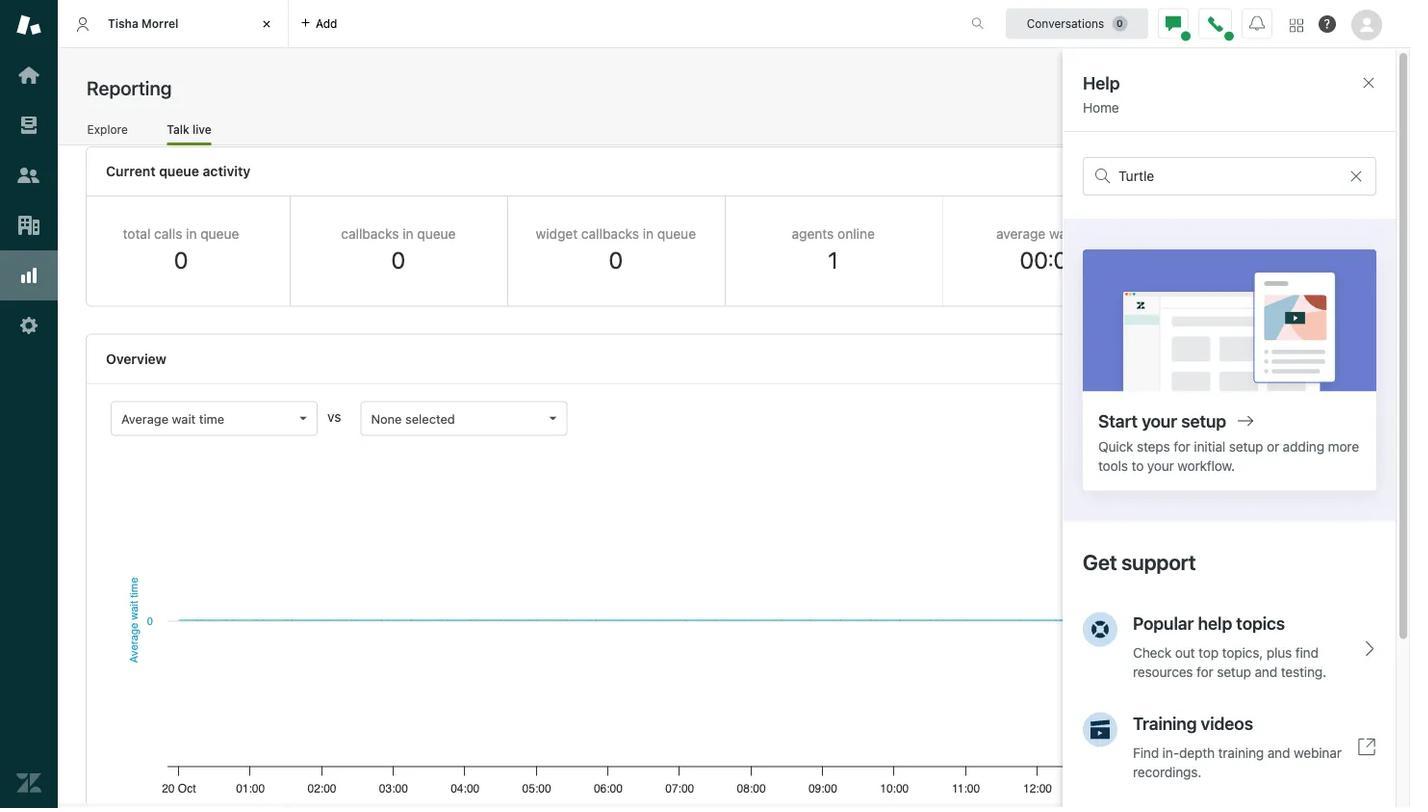 Task type: locate. For each thing, give the bounding box(es) containing it.
add button
[[289, 0, 349, 47]]

button displays agent's chat status as online. image
[[1166, 16, 1182, 31]]

talk live
[[167, 122, 212, 136]]

tisha
[[108, 17, 139, 30]]

explore link
[[87, 122, 128, 143]]

talk
[[167, 122, 189, 136]]

close image
[[257, 14, 276, 34]]

live
[[193, 122, 212, 136]]

conversations
[[1027, 17, 1105, 30]]

talk live link
[[167, 122, 212, 145]]

views image
[[16, 113, 41, 138]]

zendesk support image
[[16, 13, 41, 38]]



Task type: describe. For each thing, give the bounding box(es) containing it.
tabs tab list
[[58, 0, 952, 48]]

notifications image
[[1250, 16, 1266, 31]]

zendesk image
[[16, 771, 41, 796]]

reporting
[[87, 76, 172, 99]]

explore
[[87, 122, 128, 136]]

organizations image
[[16, 213, 41, 238]]

main element
[[0, 0, 58, 808]]

conversations button
[[1007, 8, 1149, 39]]

add
[[316, 17, 338, 30]]

customers image
[[16, 163, 41, 188]]

reporting image
[[16, 263, 41, 288]]

admin image
[[16, 313, 41, 338]]

get help image
[[1320, 15, 1337, 33]]

zendesk products image
[[1291, 19, 1304, 32]]

tisha morrel
[[108, 17, 179, 30]]

more
[[1345, 118, 1376, 134]]

learn more
[[1306, 118, 1376, 134]]

morrel
[[142, 17, 179, 30]]

learn more link
[[1306, 118, 1376, 135]]

get started image
[[16, 63, 41, 88]]

learn
[[1306, 118, 1341, 134]]

tisha morrel tab
[[58, 0, 289, 48]]



Task type: vqa. For each thing, say whether or not it's contained in the screenshot.
explore
yes



